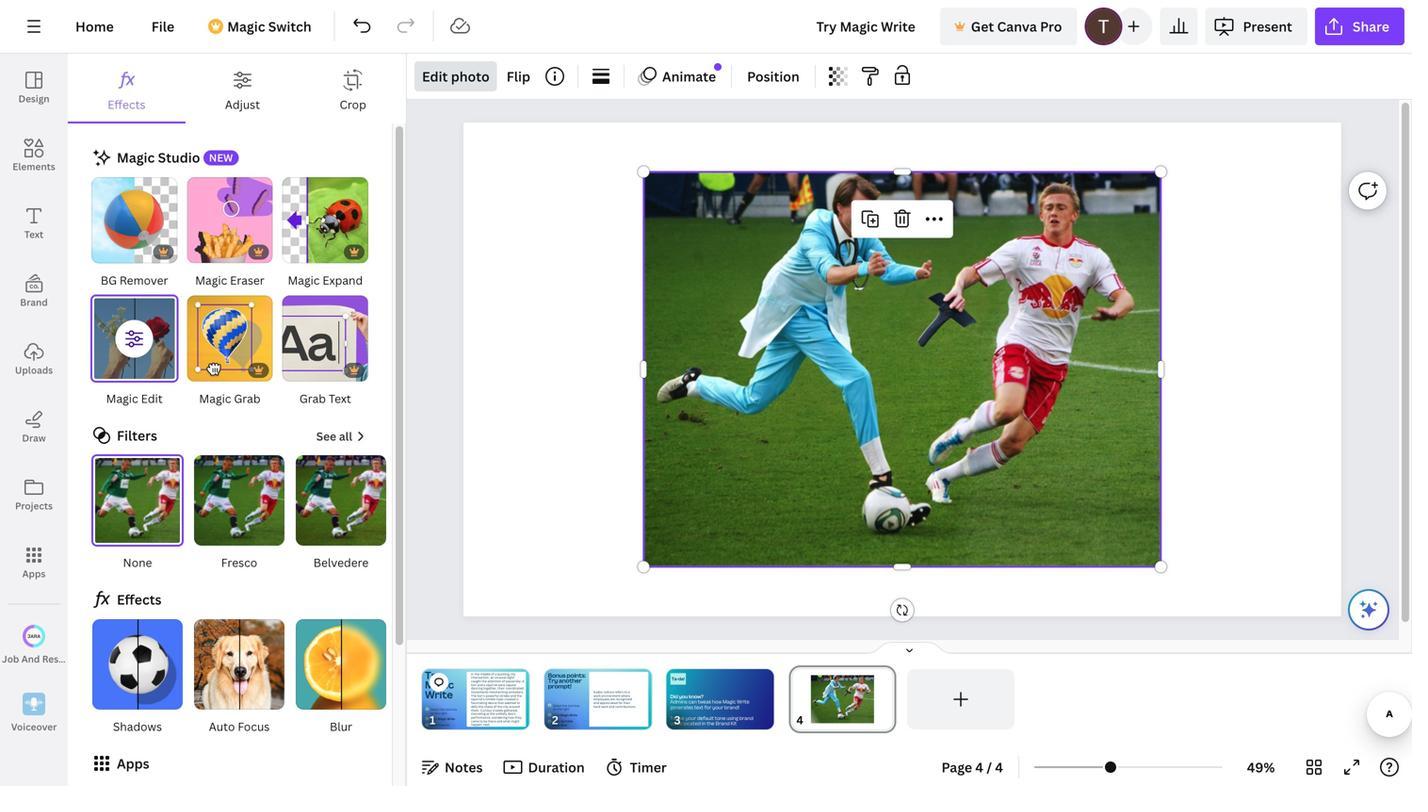 Task type: locate. For each thing, give the bounding box(es) containing it.
0 horizontal spatial 4
[[976, 758, 984, 776]]

square
[[506, 683, 516, 687]]

magic up rewrite
[[438, 717, 447, 721]]

work up hard
[[594, 694, 601, 698]]

your up tone
[[713, 704, 724, 711]]

how inside did you know? admins can tweak how magic write generates text for your brand!
[[713, 698, 722, 705]]

0 horizontal spatial for
[[619, 701, 623, 705]]

1 horizontal spatial how
[[713, 698, 722, 705]]

try
[[425, 668, 442, 682], [548, 677, 558, 685]]

2 inside select the text box on the right 1 2 click magic write
[[549, 713, 550, 716]]

grab left grab text
[[234, 391, 261, 406]]

to inside bonus points: try another prompt! kudos culture refers to a work environment where employees are recognized and appreciated for their hard work and contributions.
[[624, 690, 628, 694]]

their up strides
[[498, 686, 505, 691]]

0 vertical spatial 2
[[549, 713, 550, 716]]

a inside bonus points: try another prompt! kudos culture refers to a work environment where employees are recognized and appreciated for their hard work and contributions.
[[628, 690, 630, 694]]

magic left studio
[[117, 148, 155, 166]]

their down where
[[624, 701, 631, 705]]

how right tweak
[[713, 698, 722, 705]]

uploads
[[15, 364, 53, 377]]

see
[[316, 428, 337, 444]]

0 horizontal spatial edit
[[141, 391, 163, 406]]

brand
[[20, 296, 48, 309], [716, 720, 730, 727]]

dust
[[561, 723, 567, 727]]

1 left 'defy'
[[427, 708, 428, 711]]

text up brand 'button'
[[24, 228, 43, 241]]

1 vertical spatial to
[[517, 701, 520, 705]]

1 horizontal spatial 3
[[549, 720, 550, 723]]

1 grab from the left
[[234, 391, 261, 406]]

brand!
[[725, 704, 740, 711]]

text inside try magic write select the text box on the right 1 2 3 click magic write click rewrite
[[446, 707, 451, 712]]

for right are
[[619, 701, 623, 705]]

city up passersby.
[[510, 672, 516, 676]]

right inside try magic write select the text box on the right 1 2 3 click magic write click rewrite
[[441, 711, 447, 715]]

1 horizontal spatial text
[[568, 704, 574, 708]]

2 4 from the left
[[996, 758, 1004, 776]]

flip
[[507, 67, 531, 85]]

filters
[[117, 427, 157, 444]]

the inside tweak your default tone using brand voice located in the brand kit
[[707, 720, 715, 727]]

0 horizontal spatial 1
[[427, 708, 428, 711]]

effects down the none
[[117, 591, 162, 608]]

1 horizontal spatial their
[[624, 701, 631, 705]]

gathered,
[[504, 708, 518, 712]]

select up rewrite
[[431, 707, 440, 712]]

2 grab from the left
[[300, 391, 326, 406]]

select inside try magic write select the text box on the right 1 2 3 click magic write click rewrite
[[431, 707, 440, 712]]

0 vertical spatial text
[[24, 228, 43, 241]]

1 vertical spatial brand
[[716, 720, 730, 727]]

text inside did you know? admins can tweak how magic write generates text for your brand!
[[695, 704, 704, 711]]

projects
[[15, 500, 53, 512]]

fascinating
[[471, 701, 487, 705]]

apps down projects
[[22, 567, 46, 580]]

0 vertical spatial work
[[594, 694, 601, 698]]

2 left came
[[427, 717, 428, 720]]

click up 3 click sprinkle fairy dust
[[553, 713, 560, 717]]

magic inside main menu bar
[[227, 17, 265, 35]]

try left "in"
[[425, 668, 442, 682]]

2 horizontal spatial text
[[695, 704, 704, 711]]

1 horizontal spatial city
[[510, 672, 516, 676]]

powerful
[[486, 694, 499, 698]]

/
[[987, 758, 993, 776]]

wondering
[[492, 715, 508, 720]]

a up "recognized"
[[628, 690, 630, 694]]

to left be at bottom left
[[480, 719, 483, 723]]

0 horizontal spatial grab
[[234, 391, 261, 406]]

0 horizontal spatial brand
[[20, 296, 48, 309]]

apps
[[22, 567, 46, 580], [117, 755, 150, 772]]

a right an
[[495, 672, 497, 676]]

2 vertical spatial to
[[480, 719, 483, 723]]

0 horizontal spatial to
[[480, 719, 483, 723]]

2 horizontal spatial to
[[624, 690, 628, 694]]

1 horizontal spatial right
[[563, 707, 570, 711]]

1 horizontal spatial try
[[548, 677, 558, 685]]

write inside did you know? admins can tweak how magic write generates text for your brand!
[[737, 698, 750, 705]]

1 horizontal spatial grab
[[300, 391, 326, 406]]

magic up using
[[723, 698, 736, 705]]

1 horizontal spatial apps
[[117, 755, 150, 772]]

city
[[510, 672, 516, 676], [503, 705, 509, 709]]

1 up 3 click sprinkle fairy dust
[[549, 704, 550, 707]]

effects up magic studio new
[[108, 97, 146, 112]]

know?
[[689, 693, 704, 700]]

1 horizontal spatial for
[[705, 704, 712, 711]]

1 horizontal spatial brand
[[716, 720, 730, 727]]

next.
[[483, 723, 490, 727]]

text inside text button
[[24, 228, 43, 241]]

crop button
[[300, 54, 406, 122]]

text up rewrite
[[446, 707, 451, 712]]

get canva pro
[[972, 17, 1063, 35]]

file
[[152, 17, 175, 35]]

1 vertical spatial 2
[[427, 717, 428, 720]]

to
[[624, 690, 628, 694], [517, 701, 520, 705], [480, 719, 483, 723]]

crop
[[340, 97, 366, 112]]

eraser
[[230, 272, 265, 288]]

0 vertical spatial brand
[[20, 296, 48, 309]]

page 4 / 4 button
[[935, 752, 1011, 782]]

0 vertical spatial their
[[498, 686, 505, 691]]

1 vertical spatial 1
[[427, 708, 428, 711]]

0 horizontal spatial text
[[446, 707, 451, 712]]

click left rewrite
[[431, 723, 438, 727]]

contributions.
[[615, 705, 636, 709]]

box left hard
[[574, 704, 580, 708]]

0 horizontal spatial apps
[[22, 567, 46, 580]]

work right hard
[[601, 705, 608, 709]]

brand left kit
[[716, 720, 730, 727]]

1 inside select the text box on the right 1 2 click magic write
[[549, 704, 550, 707]]

1 horizontal spatial your
[[713, 704, 724, 711]]

get canva pro button
[[941, 8, 1078, 45]]

your inside did you know? admins can tweak how magic write generates text for your brand!
[[713, 704, 724, 711]]

another
[[559, 677, 582, 685]]

shadows
[[113, 719, 162, 734]]

apps button
[[0, 529, 68, 597]]

3 left the sprinkle
[[549, 720, 550, 723]]

edit inside edit photo dropdown button
[[422, 67, 448, 85]]

1 vertical spatial your
[[686, 715, 697, 722]]

tweak your default tone using brand voice located in the brand kit
[[671, 715, 754, 727]]

the
[[471, 694, 477, 698]]

click left came
[[431, 717, 438, 721]]

apps inside button
[[22, 567, 46, 580]]

4 right /
[[996, 758, 1004, 776]]

default
[[698, 715, 714, 722]]

environment
[[602, 694, 620, 698]]

of right chaos
[[494, 705, 497, 709]]

be
[[484, 719, 488, 723]]

0 vertical spatial your
[[713, 704, 724, 711]]

0 horizontal spatial try
[[425, 668, 442, 682]]

0 vertical spatial effects
[[108, 97, 146, 112]]

1 vertical spatial how
[[508, 715, 515, 720]]

kudos
[[594, 690, 603, 694]]

brand up uploads button on the left of the page
[[20, 296, 48, 309]]

box inside try magic write select the text box on the right 1 2 3 click magic write click rewrite
[[452, 707, 457, 712]]

0 vertical spatial 1
[[549, 704, 550, 707]]

on inside try magic write select the text box on the right 1 2 3 click magic write click rewrite
[[431, 711, 434, 715]]

can
[[689, 698, 697, 705]]

grab inside magic grab button
[[234, 391, 261, 406]]

magic up the sprinkle
[[561, 713, 569, 717]]

projects button
[[0, 461, 68, 529]]

0 vertical spatial to
[[624, 690, 628, 694]]

page 4 / 4
[[942, 758, 1004, 776]]

text down know?
[[695, 704, 704, 711]]

magic expand
[[288, 273, 363, 288]]

box
[[574, 704, 580, 708], [452, 707, 457, 712]]

1 horizontal spatial 1
[[549, 704, 550, 707]]

of
[[491, 672, 495, 676], [502, 679, 505, 683], [494, 705, 497, 709]]

box inside select the text box on the right 1 2 click magic write
[[574, 704, 580, 708]]

page
[[942, 758, 973, 776]]

text up the sprinkle
[[568, 704, 574, 708]]

of right middle
[[491, 672, 495, 676]]

1 horizontal spatial box
[[574, 704, 580, 708]]

apps down shadows
[[117, 755, 150, 772]]

select up 3 click sprinkle fairy dust
[[553, 704, 562, 708]]

remover
[[120, 272, 168, 288]]

3 left rewrite
[[427, 723, 428, 727]]

a left squirrel
[[484, 683, 486, 687]]

0 horizontal spatial 2
[[427, 717, 428, 720]]

job and resume ai
[[2, 653, 90, 665]]

at
[[487, 712, 490, 716]]

0 vertical spatial how
[[713, 698, 722, 705]]

0 horizontal spatial how
[[508, 715, 515, 720]]

1 vertical spatial of
[[502, 679, 505, 683]]

1 horizontal spatial select
[[553, 704, 562, 708]]

right up rewrite
[[441, 711, 447, 715]]

edit photo
[[422, 67, 490, 85]]

edit left photo
[[422, 67, 448, 85]]

and
[[21, 653, 40, 665]]

voiceover button
[[0, 680, 68, 747]]

bustling
[[498, 672, 510, 676]]

tweak
[[698, 698, 712, 705]]

of down bustling
[[502, 679, 505, 683]]

4 left /
[[976, 758, 984, 776]]

0 horizontal spatial select
[[431, 707, 440, 712]]

magic expand button
[[282, 176, 369, 291]]

effects
[[108, 97, 146, 112], [117, 591, 162, 608]]

hide pages image
[[865, 641, 955, 656]]

1 horizontal spatial 2
[[549, 713, 550, 716]]

a right created at left
[[517, 697, 518, 701]]

try left another
[[548, 677, 558, 685]]

1 vertical spatial text
[[329, 391, 351, 406]]

click left dust
[[553, 719, 560, 724]]

passersby.
[[506, 679, 522, 683]]

where
[[621, 694, 630, 698]]

0 horizontal spatial right
[[441, 711, 447, 715]]

to right seemed
[[517, 701, 520, 705]]

movements
[[471, 690, 489, 694]]

in the middle of a bustling city intersection, an unusual sight caught the attention of passersby. a lion and a squirrel were square dancing together, their coordinated movements mesmerizing onlookers. the lion's powerful strides and the squirrel's nimble hops created a fascinating dance that seemed to defy the chaos of the city around them. curious crowds gathered, marveling at the unlikely duo's performance, wondering how they came to be there and what might happen next.
[[471, 672, 525, 727]]

2 up 3 click sprinkle fairy dust
[[549, 713, 550, 716]]

culture
[[604, 690, 614, 694]]

1 horizontal spatial 4
[[996, 758, 1004, 776]]

3 inside 3 click sprinkle fairy dust
[[549, 720, 550, 723]]

text inside select the text box on the right 1 2 click magic write
[[568, 704, 574, 708]]

select the text box on the right 1 2 click magic write
[[549, 704, 580, 717]]

1 horizontal spatial edit
[[422, 67, 448, 85]]

there
[[488, 719, 496, 723]]

0 horizontal spatial box
[[452, 707, 457, 712]]

box left 'defy'
[[452, 707, 457, 712]]

text up see all button
[[329, 391, 351, 406]]

0 horizontal spatial 3
[[427, 723, 428, 727]]

on up 3 click sprinkle fairy dust
[[553, 707, 557, 711]]

0 horizontal spatial their
[[498, 686, 505, 691]]

magic switch button
[[197, 8, 327, 45]]

1 vertical spatial city
[[503, 705, 509, 709]]

0 vertical spatial apps
[[22, 567, 46, 580]]

auto focus button
[[192, 618, 287, 737]]

1 vertical spatial their
[[624, 701, 631, 705]]

select
[[553, 704, 562, 708], [431, 707, 440, 712]]

magic
[[227, 17, 265, 35], [117, 148, 155, 166], [195, 272, 227, 288], [288, 273, 320, 288], [106, 391, 138, 406], [199, 391, 231, 406], [425, 678, 454, 692], [723, 698, 736, 705], [561, 713, 569, 717], [438, 717, 447, 721]]

text button
[[0, 189, 68, 257]]

unlikely
[[496, 712, 507, 716]]

position button
[[740, 61, 808, 91]]

write
[[425, 688, 453, 701], [737, 698, 750, 705], [570, 713, 578, 717], [447, 717, 455, 721]]

city down created at left
[[503, 705, 509, 709]]

0 horizontal spatial on
[[431, 711, 434, 715]]

for inside did you know? admins can tweak how magic write generates text for your brand!
[[705, 704, 712, 711]]

the
[[475, 672, 480, 676], [482, 679, 487, 683], [517, 694, 522, 698], [563, 704, 567, 708], [479, 705, 484, 709], [498, 705, 503, 709], [557, 707, 562, 711], [440, 707, 445, 712], [435, 711, 440, 715], [490, 712, 495, 716], [707, 720, 715, 727]]

1 horizontal spatial text
[[329, 391, 351, 406]]

Page title text field
[[812, 711, 819, 730]]

right up the sprinkle
[[563, 707, 570, 711]]

0 horizontal spatial text
[[24, 228, 43, 241]]

canva assistant image
[[1358, 599, 1381, 621]]

1 4 from the left
[[976, 758, 984, 776]]

brand inside tweak your default tone using brand voice located in the brand kit
[[716, 720, 730, 727]]

attention
[[488, 679, 502, 683]]

magic left switch
[[227, 17, 265, 35]]

your inside tweak your default tone using brand voice located in the brand kit
[[686, 715, 697, 722]]

grab up see
[[300, 391, 326, 406]]

your right tweak
[[686, 715, 697, 722]]

0 horizontal spatial your
[[686, 715, 697, 722]]

their inside the in the middle of a bustling city intersection, an unusual sight caught the attention of passersby. a lion and a squirrel were square dancing together, their coordinated movements mesmerizing onlookers. the lion's powerful strides and the squirrel's nimble hops created a fascinating dance that seemed to defy the chaos of the city around them. curious crowds gathered, marveling at the unlikely duo's performance, wondering how they came to be there and what might happen next.
[[498, 686, 505, 691]]

none
[[123, 555, 152, 570]]

0 vertical spatial edit
[[422, 67, 448, 85]]

fresco
[[221, 555, 258, 570]]

1 horizontal spatial on
[[553, 707, 557, 711]]

edit up filters
[[141, 391, 163, 406]]

on left them.
[[431, 711, 434, 715]]

draw button
[[0, 393, 68, 461]]

expand
[[323, 273, 363, 288]]

to right refers
[[624, 690, 628, 694]]

did you know? admins can tweak how magic write generates text for your brand!
[[671, 693, 750, 711]]

1
[[549, 704, 550, 707], [427, 708, 428, 711]]

brand
[[740, 715, 754, 722]]

2
[[549, 713, 550, 716], [427, 717, 428, 720]]

for up default
[[705, 704, 712, 711]]

brand button
[[0, 257, 68, 325]]

draw
[[22, 432, 46, 444]]

1 vertical spatial edit
[[141, 391, 163, 406]]

how left they
[[508, 715, 515, 720]]



Task type: describe. For each thing, give the bounding box(es) containing it.
grab text
[[300, 391, 351, 406]]

magic studio new
[[117, 148, 233, 166]]

page 4 image
[[789, 669, 897, 730]]

new image
[[715, 63, 722, 71]]

fresco button
[[192, 454, 287, 573]]

0 vertical spatial of
[[491, 672, 495, 676]]

and down kudos
[[594, 701, 599, 705]]

magic grab
[[199, 391, 261, 406]]

performance,
[[471, 715, 491, 720]]

adjust
[[225, 97, 260, 112]]

1 inside try magic write select the text box on the right 1 2 3 click magic write click rewrite
[[427, 708, 428, 711]]

happen
[[471, 723, 483, 727]]

for inside bonus points: try another prompt! kudos culture refers to a work environment where employees are recognized and appreciated for their hard work and contributions.
[[619, 701, 623, 705]]

try inside try magic write select the text box on the right 1 2 3 click magic write click rewrite
[[425, 668, 442, 682]]

duration button
[[498, 752, 593, 782]]

present
[[1244, 17, 1293, 35]]

effects inside button
[[108, 97, 146, 112]]

were
[[498, 683, 506, 687]]

get
[[972, 17, 995, 35]]

animate button
[[632, 61, 724, 91]]

magic eraser button
[[186, 176, 274, 291]]

click inside 3 click sprinkle fairy dust
[[553, 719, 560, 724]]

employees
[[594, 697, 610, 701]]

blur
[[330, 719, 353, 734]]

points:
[[567, 671, 586, 679]]

magic grab button
[[186, 295, 274, 409]]

and left what
[[497, 719, 503, 723]]

duration
[[528, 758, 585, 776]]

voiceover
[[11, 720, 57, 733]]

pro
[[1041, 17, 1063, 35]]

located
[[684, 720, 701, 727]]

bg remover button
[[90, 176, 178, 291]]

and down are
[[609, 705, 615, 709]]

magic eraser
[[195, 272, 265, 288]]

1 vertical spatial apps
[[117, 755, 150, 772]]

squirrel's
[[471, 697, 485, 701]]

blur button
[[294, 618, 388, 737]]

magic switch
[[227, 17, 312, 35]]

magic left eraser
[[195, 272, 227, 288]]

1 vertical spatial effects
[[117, 591, 162, 608]]

how inside the in the middle of a bustling city intersection, an unusual sight caught the attention of passersby. a lion and a squirrel were square dancing together, their coordinated movements mesmerizing onlookers. the lion's powerful strides and the squirrel's nimble hops created a fascinating dance that seemed to defy the chaos of the city around them. curious crowds gathered, marveling at the unlikely duo's performance, wondering how they came to be there and what might happen next.
[[508, 715, 515, 720]]

0 vertical spatial city
[[510, 672, 516, 676]]

are
[[610, 697, 615, 701]]

magic inside select the text box on the right 1 2 click magic write
[[561, 713, 569, 717]]

magic up filters
[[106, 391, 138, 406]]

elements
[[13, 160, 55, 173]]

see all button
[[315, 427, 369, 446]]

they
[[515, 715, 522, 720]]

brand inside 'button'
[[20, 296, 48, 309]]

adjust button
[[185, 54, 300, 122]]

text inside grab text button
[[329, 391, 351, 406]]

refers
[[615, 690, 624, 694]]

1 horizontal spatial to
[[517, 701, 520, 705]]

position
[[748, 67, 800, 85]]

effects button
[[68, 54, 185, 122]]

middle
[[481, 672, 491, 676]]

tone
[[715, 715, 726, 722]]

defy
[[471, 705, 478, 709]]

mesmerizing
[[490, 690, 508, 694]]

timer button
[[600, 752, 675, 782]]

auto focus
[[209, 719, 270, 734]]

you
[[679, 693, 688, 700]]

try inside bonus points: try another prompt! kudos culture refers to a work environment where employees are recognized and appreciated for their hard work and contributions.
[[548, 677, 558, 685]]

select inside select the text box on the right 1 2 click magic write
[[553, 704, 562, 708]]

shadows button
[[90, 618, 185, 737]]

on inside select the text box on the right 1 2 click magic write
[[553, 707, 557, 711]]

magic right magic edit
[[199, 391, 231, 406]]

sprinkle
[[561, 719, 573, 724]]

appreciated
[[600, 701, 618, 705]]

design button
[[0, 54, 68, 122]]

that
[[498, 701, 504, 705]]

magic edit button
[[90, 295, 178, 409]]

file button
[[136, 8, 190, 45]]

2 inside try magic write select the text box on the right 1 2 3 click magic write click rewrite
[[427, 717, 428, 720]]

magic left expand
[[288, 273, 320, 288]]

click inside select the text box on the right 1 2 click magic write
[[553, 713, 560, 717]]

2 vertical spatial of
[[494, 705, 497, 709]]

sight
[[507, 676, 515, 680]]

canva
[[998, 17, 1038, 35]]

main menu bar
[[0, 0, 1413, 54]]

studio
[[158, 148, 200, 166]]

in
[[471, 672, 474, 676]]

fairy
[[553, 723, 560, 727]]

squirrel
[[486, 683, 498, 687]]

focus
[[238, 719, 270, 734]]

3 click sprinkle fairy dust
[[549, 719, 573, 727]]

bonus
[[548, 671, 566, 679]]

bg
[[101, 272, 117, 288]]

their inside bonus points: try another prompt! kudos culture refers to a work environment where employees are recognized and appreciated for their hard work and contributions.
[[624, 701, 631, 705]]

magic left lion
[[425, 678, 454, 692]]

resume
[[42, 653, 79, 665]]

dancing
[[471, 686, 483, 691]]

belvedere
[[314, 555, 369, 570]]

edit photo button
[[415, 61, 497, 91]]

right inside select the text box on the right 1 2 click magic write
[[563, 707, 570, 711]]

home
[[75, 17, 114, 35]]

magic inside did you know? admins can tweak how magic write generates text for your brand!
[[723, 698, 736, 705]]

share button
[[1316, 8, 1405, 45]]

chaos
[[484, 705, 493, 709]]

unusual
[[495, 676, 507, 680]]

timer
[[630, 758, 667, 776]]

Design title text field
[[802, 8, 933, 45]]

them.
[[471, 708, 480, 712]]

3 inside try magic write select the text box on the right 1 2 3 click magic write click rewrite
[[427, 723, 428, 727]]

write inside select the text box on the right 1 2 click magic write
[[570, 713, 578, 717]]

1 vertical spatial work
[[601, 705, 608, 709]]

grab inside grab text button
[[300, 391, 326, 406]]

bg remover
[[101, 272, 168, 288]]

caught
[[471, 679, 481, 683]]

none button
[[90, 454, 185, 573]]

what
[[503, 719, 511, 723]]

notes button
[[415, 752, 491, 782]]

edit inside magic edit button
[[141, 391, 163, 406]]

and right lion
[[478, 683, 483, 687]]

side panel tab list
[[0, 54, 90, 747]]

hard
[[594, 705, 601, 709]]

lion
[[471, 683, 477, 687]]

admins
[[671, 698, 688, 705]]

a
[[523, 679, 525, 683]]

0 horizontal spatial city
[[503, 705, 509, 709]]

rewrite
[[438, 723, 450, 727]]

generates
[[671, 704, 694, 711]]

and down coordinated
[[511, 694, 516, 698]]

curious
[[481, 708, 492, 712]]



Task type: vqa. For each thing, say whether or not it's contained in the screenshot.
or to the middle
no



